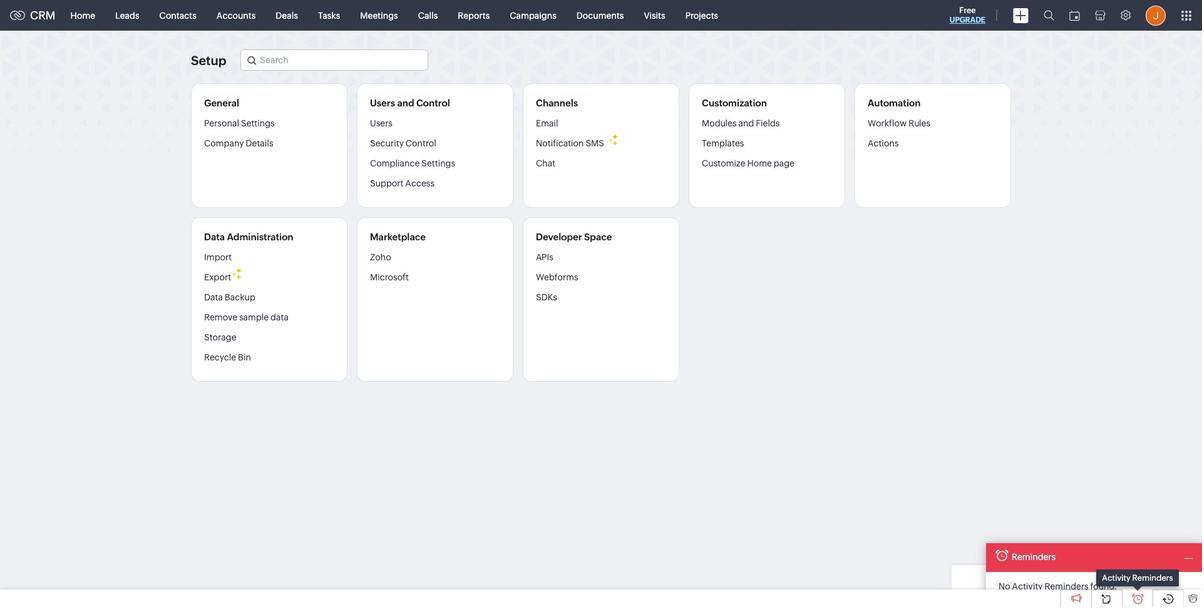 Task type: vqa. For each thing, say whether or not it's contained in the screenshot.
Personal
yes



Task type: locate. For each thing, give the bounding box(es) containing it.
profile element
[[1139, 0, 1174, 30]]

None field
[[241, 49, 429, 71]]

settings for compliance settings
[[422, 158, 455, 168]]

administration
[[227, 232, 293, 242]]

data backup
[[204, 292, 255, 303]]

templates
[[702, 138, 744, 148]]

0 horizontal spatial home
[[71, 10, 95, 20]]

1 vertical spatial crm
[[1108, 573, 1128, 583]]

1 vertical spatial users
[[370, 118, 393, 128]]

users up security
[[370, 118, 393, 128]]

0 vertical spatial settings
[[241, 118, 275, 128]]

personal settings link
[[204, 118, 275, 133]]

0 horizontal spatial settings
[[241, 118, 275, 128]]

leads link
[[105, 0, 149, 30]]

remove
[[204, 313, 237, 323]]

data for data administration
[[204, 232, 225, 242]]

reports link
[[448, 0, 500, 30]]

what's new in zoho crm link
[[952, 566, 1203, 590]]

settings for personal settings
[[241, 118, 275, 128]]

sdks link
[[536, 287, 557, 308]]

1 horizontal spatial activity
[[1103, 574, 1131, 583]]

1 horizontal spatial and
[[739, 118, 754, 128]]

control up the compliance settings in the left top of the page
[[406, 138, 436, 148]]

crm right in in the right bottom of the page
[[1108, 573, 1128, 583]]

2 data from the top
[[204, 292, 223, 303]]

new
[[1057, 573, 1074, 583]]

email
[[536, 118, 558, 128]]

access
[[405, 179, 435, 189]]

0 vertical spatial zoho
[[370, 252, 391, 262]]

campaigns link
[[500, 0, 567, 30]]

space
[[584, 232, 612, 242]]

modules and fields link
[[702, 118, 780, 133]]

activity right no at right bottom
[[1013, 582, 1043, 592]]

visits
[[644, 10, 666, 20]]

home inside 'link'
[[71, 10, 95, 20]]

and left fields
[[739, 118, 754, 128]]

export
[[204, 272, 231, 282]]

calls link
[[408, 0, 448, 30]]

data inside data backup link
[[204, 292, 223, 303]]

contacts
[[159, 10, 197, 20]]

what's
[[1027, 573, 1055, 583]]

company
[[204, 138, 244, 148]]

templates link
[[702, 133, 744, 153]]

1 vertical spatial home
[[747, 158, 772, 168]]

1 data from the top
[[204, 232, 225, 242]]

contacts link
[[149, 0, 207, 30]]

storage
[[204, 333, 236, 343]]

users and control
[[370, 98, 450, 108]]

personal settings
[[204, 118, 275, 128]]

found.
[[1091, 582, 1118, 592]]

0 vertical spatial data
[[204, 232, 225, 242]]

home left "leads" link
[[71, 10, 95, 20]]

free upgrade
[[950, 6, 986, 24]]

security control link
[[370, 133, 436, 153]]

details
[[246, 138, 273, 148]]

sample
[[239, 313, 269, 323]]

and for modules
[[739, 118, 754, 128]]

control
[[416, 98, 450, 108], [406, 138, 436, 148]]

crm
[[30, 9, 55, 22], [1108, 573, 1128, 583]]

modules and fields
[[702, 118, 780, 128]]

chat
[[536, 158, 556, 168]]

projects
[[686, 10, 719, 20]]

accounts link
[[207, 0, 266, 30]]

storage link
[[204, 328, 236, 348]]

company details
[[204, 138, 273, 148]]

0 horizontal spatial zoho
[[370, 252, 391, 262]]

zoho right in in the right bottom of the page
[[1085, 573, 1106, 583]]

control up security control
[[416, 98, 450, 108]]

1 vertical spatial and
[[739, 118, 754, 128]]

import link
[[204, 252, 232, 267]]

users link
[[370, 118, 393, 133]]

zoho inside what's new in zoho crm link
[[1085, 573, 1106, 583]]

import
[[204, 252, 232, 262]]

1 vertical spatial zoho
[[1085, 573, 1106, 583]]

data
[[204, 232, 225, 242], [204, 292, 223, 303]]

settings up access
[[422, 158, 455, 168]]

users
[[370, 98, 395, 108], [370, 118, 393, 128]]

deals link
[[266, 0, 308, 30]]

settings inside "link"
[[422, 158, 455, 168]]

home link
[[60, 0, 105, 30]]

recycle bin
[[204, 353, 251, 363]]

upgrade
[[950, 16, 986, 24]]

0 vertical spatial home
[[71, 10, 95, 20]]

users for users and control
[[370, 98, 395, 108]]

zoho
[[370, 252, 391, 262], [1085, 573, 1106, 583]]

create menu element
[[1006, 0, 1037, 30]]

compliance
[[370, 158, 420, 168]]

backup
[[225, 292, 255, 303]]

and up security control link
[[397, 98, 414, 108]]

1 vertical spatial settings
[[422, 158, 455, 168]]

1 horizontal spatial settings
[[422, 158, 455, 168]]

activity reminders
[[1103, 574, 1174, 583]]

crm left home 'link'
[[30, 9, 55, 22]]

1 users from the top
[[370, 98, 395, 108]]

free
[[960, 6, 976, 15]]

users up the users link
[[370, 98, 395, 108]]

workflow rules
[[868, 118, 931, 128]]

recycle
[[204, 353, 236, 363]]

home left page
[[747, 158, 772, 168]]

1 horizontal spatial home
[[747, 158, 772, 168]]

data up import
[[204, 232, 225, 242]]

1 horizontal spatial zoho
[[1085, 573, 1106, 583]]

0 horizontal spatial crm
[[30, 9, 55, 22]]

documents
[[577, 10, 624, 20]]

activity right in in the right bottom of the page
[[1103, 574, 1131, 583]]

microsoft
[[370, 272, 409, 282]]

1 vertical spatial data
[[204, 292, 223, 303]]

0 vertical spatial and
[[397, 98, 414, 108]]

settings up details
[[241, 118, 275, 128]]

search image
[[1044, 10, 1055, 21]]

support access
[[370, 179, 435, 189]]

apis link
[[536, 252, 554, 267]]

customize
[[702, 158, 746, 168]]

2 users from the top
[[370, 118, 393, 128]]

data down export
[[204, 292, 223, 303]]

tasks link
[[308, 0, 350, 30]]

reports
[[458, 10, 490, 20]]

zoho up microsoft link
[[370, 252, 391, 262]]

developer
[[536, 232, 582, 242]]

0 horizontal spatial and
[[397, 98, 414, 108]]

zoho link
[[370, 252, 391, 267]]

notification sms link
[[536, 133, 604, 153]]

no activity reminders found.
[[999, 582, 1118, 592]]

0 vertical spatial users
[[370, 98, 395, 108]]

home
[[71, 10, 95, 20], [747, 158, 772, 168]]



Task type: describe. For each thing, give the bounding box(es) containing it.
1 horizontal spatial crm
[[1108, 573, 1128, 583]]

data backup link
[[204, 287, 255, 308]]

0 vertical spatial crm
[[30, 9, 55, 22]]

setup
[[191, 53, 226, 67]]

users for users
[[370, 118, 393, 128]]

workflow rules link
[[868, 118, 931, 133]]

webforms link
[[536, 267, 578, 287]]

customize home page link
[[702, 153, 795, 173]]

modules
[[702, 118, 737, 128]]

data administration
[[204, 232, 293, 242]]

security
[[370, 138, 404, 148]]

apis
[[536, 252, 554, 262]]

automation
[[868, 98, 921, 108]]

remove sample data link
[[204, 308, 289, 328]]

search element
[[1037, 0, 1062, 31]]

marketplace
[[370, 232, 426, 242]]

projects link
[[676, 0, 729, 30]]

export link
[[204, 267, 231, 287]]

visits link
[[634, 0, 676, 30]]

leads
[[115, 10, 139, 20]]

customization
[[702, 98, 767, 108]]

and for users
[[397, 98, 414, 108]]

actions link
[[868, 133, 899, 153]]

in
[[1076, 573, 1083, 583]]

general
[[204, 98, 239, 108]]

1 vertical spatial control
[[406, 138, 436, 148]]

data
[[271, 313, 289, 323]]

channels
[[536, 98, 578, 108]]

email link
[[536, 118, 558, 133]]

company details link
[[204, 133, 273, 153]]

sdks
[[536, 292, 557, 303]]

calendar image
[[1070, 10, 1080, 20]]

0 vertical spatial control
[[416, 98, 450, 108]]

developer space
[[536, 232, 612, 242]]

tasks
[[318, 10, 340, 20]]

security control
[[370, 138, 436, 148]]

compliance settings link
[[370, 153, 455, 173]]

what's new in zoho crm
[[1027, 573, 1128, 583]]

meetings
[[360, 10, 398, 20]]

create menu image
[[1013, 8, 1029, 23]]

notification sms
[[536, 138, 604, 148]]

remove sample data
[[204, 313, 289, 323]]

sms
[[586, 138, 604, 148]]

support access link
[[370, 173, 435, 194]]

deals
[[276, 10, 298, 20]]

workflow
[[868, 118, 907, 128]]

campaigns
[[510, 10, 557, 20]]

profile image
[[1146, 5, 1166, 25]]

personal
[[204, 118, 239, 128]]

compliance settings
[[370, 158, 455, 168]]

accounts
[[217, 10, 256, 20]]

chat link
[[536, 153, 556, 173]]

crm link
[[10, 9, 55, 22]]

bin
[[238, 353, 251, 363]]

recycle bin link
[[204, 348, 251, 368]]

Search text field
[[241, 50, 428, 70]]

notification
[[536, 138, 584, 148]]

calls
[[418, 10, 438, 20]]

support
[[370, 179, 404, 189]]

page
[[774, 158, 795, 168]]

0 horizontal spatial activity
[[1013, 582, 1043, 592]]

no
[[999, 582, 1011, 592]]

actions
[[868, 138, 899, 148]]

webforms
[[536, 272, 578, 282]]

data for data backup
[[204, 292, 223, 303]]

microsoft link
[[370, 267, 409, 287]]

documents link
[[567, 0, 634, 30]]

fields
[[756, 118, 780, 128]]



